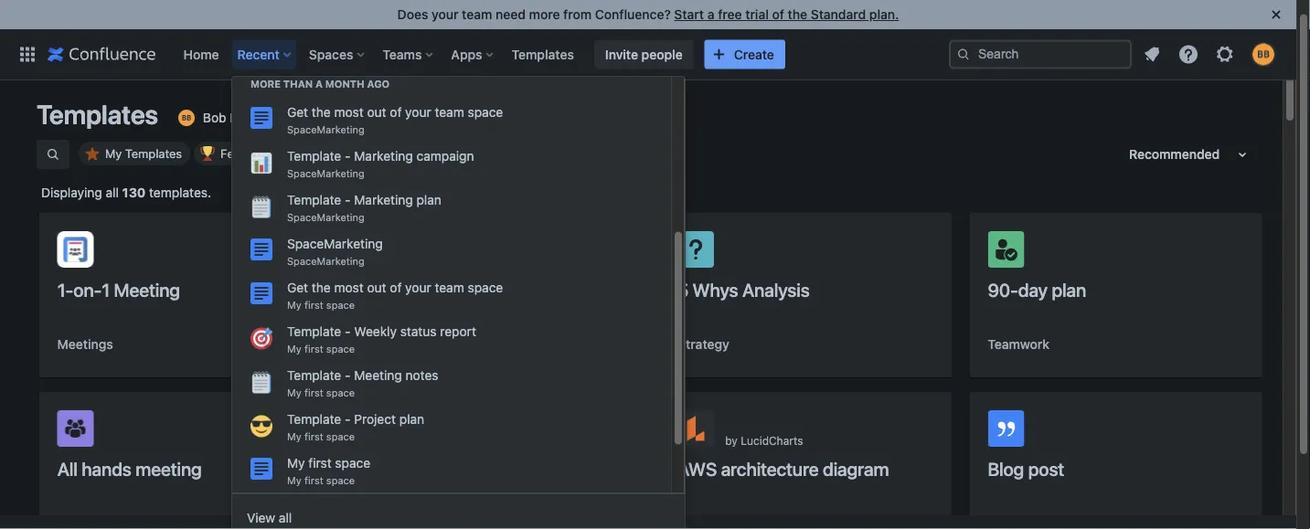 Task type: describe. For each thing, give the bounding box(es) containing it.
featured button
[[194, 142, 278, 166]]

plan right day
[[1052, 279, 1087, 301]]

meeting inside template - meeting notes my first space
[[354, 368, 402, 383]]

4 ls retrospective
[[368, 279, 518, 301]]

day
[[1019, 279, 1048, 301]]

does
[[398, 7, 429, 22]]

displaying all 130 templates.
[[41, 185, 211, 200]]

:notepad_spiral: image for spacemarketing
[[251, 197, 273, 219]]

aws architecture diagram
[[678, 458, 890, 480]]

post
[[1029, 458, 1065, 480]]

4 spacemarketing from the top
[[287, 237, 383, 252]]

0 horizontal spatial a
[[316, 79, 323, 91]]

plan.
[[870, 7, 900, 22]]

status
[[400, 324, 437, 340]]

spacemarketing for template - marketing campaign
[[287, 168, 365, 180]]

create
[[734, 47, 775, 62]]

weekly
[[354, 324, 397, 340]]

5
[[678, 279, 689, 301]]

lucidcharts
[[741, 435, 804, 447]]

open search bar image
[[46, 147, 60, 162]]

more than a month ago
[[251, 79, 390, 91]]

5 whys analysis
[[678, 279, 810, 301]]

templates.
[[149, 185, 211, 200]]

recommended button
[[1119, 140, 1265, 169]]

bob
[[203, 110, 226, 125]]

invite people button
[[595, 40, 694, 69]]

recent
[[237, 47, 280, 62]]

team for get the most out of your team space
[[435, 281, 465, 296]]

hands
[[82, 458, 131, 480]]

recommended
[[1130, 147, 1221, 162]]

month
[[325, 79, 365, 91]]

template - meeting notes my first space
[[287, 368, 439, 399]]

by for architecture
[[726, 435, 738, 447]]

confluence?
[[595, 7, 671, 22]]

spacemarketing for template - marketing plan
[[287, 212, 365, 224]]

project
[[354, 412, 396, 427]]

whys
[[693, 279, 739, 301]]

my templates
[[105, 147, 182, 161]]

all hands meeting button
[[39, 392, 332, 530]]

marketing for campaign
[[354, 149, 413, 164]]

architecture
[[721, 458, 819, 480]]

get the most out of your team space spacemarketing
[[287, 105, 503, 136]]

strategy button
[[678, 336, 730, 354]]

- for template - marketing plan
[[345, 193, 351, 208]]

my inside template - project plan my first space
[[287, 432, 302, 443]]

your for get the most out of your team space
[[405, 281, 432, 296]]

template inside template - meeting notes my first space
[[287, 368, 341, 383]]

start
[[675, 7, 705, 22]]

does your team need more from confluence? start a free trial of the standard plan.
[[398, 7, 900, 22]]

templates inside button
[[125, 147, 182, 161]]

more
[[251, 79, 281, 91]]

banner containing home
[[0, 29, 1297, 81]]

blog
[[988, 458, 1025, 480]]

customer support button
[[380, 142, 508, 166]]

customer support
[[387, 147, 489, 161]]

my first space for -
[[287, 344, 355, 356]]

your for get the most out of your team space spacemarketing
[[405, 105, 432, 120]]

out for get the most out of your team space
[[367, 281, 387, 296]]

search image
[[957, 47, 972, 62]]

brookes,
[[503, 422, 548, 435]]

apps
[[451, 47, 483, 62]]

template - marketing plan
[[287, 193, 442, 208]]

90-
[[988, 279, 1019, 301]]

Search field
[[950, 40, 1133, 69]]

my inside button
[[105, 147, 122, 161]]

space inside template - project plan my first space
[[326, 432, 355, 443]]

teamwork
[[988, 337, 1050, 352]]

people
[[642, 47, 683, 62]]

:notepad_spiral: image for my first space
[[251, 373, 273, 394]]

home link
[[178, 40, 225, 69]]

need
[[496, 7, 526, 22]]

cannon-
[[458, 422, 503, 435]]

more
[[529, 7, 560, 22]]

get for get the most out of your team space spacemarketing
[[287, 105, 308, 120]]

settings icon image
[[1215, 43, 1237, 65]]

plan inside template - project plan my first space
[[400, 412, 425, 427]]

0 vertical spatial the
[[788, 7, 808, 22]]

aws
[[678, 458, 717, 480]]

template - marketing campaign
[[287, 149, 474, 164]]

template - weekly status report
[[287, 324, 477, 340]]

spacemarketing inside get the most out of your team space spacemarketing
[[287, 124, 365, 136]]

of for get the most out of your team space spacemarketing
[[390, 105, 402, 120]]

meetings button for on-
[[57, 336, 113, 354]]

- for template - weekly status report
[[345, 324, 351, 340]]

4
[[368, 279, 379, 301]]

0 vertical spatial meeting
[[114, 279, 180, 301]]

1-on-1 meeting
[[57, 279, 180, 301]]

ls
[[383, 279, 402, 301]]

130
[[122, 185, 146, 200]]

most for get the most out of your team space
[[334, 281, 364, 296]]

my inside template - meeting notes my first space
[[287, 388, 302, 399]]

templates inside global element
[[512, 47, 574, 62]]

notification icon image
[[1142, 43, 1164, 65]]

the for get the most out of your team space
[[312, 281, 331, 296]]

annual plan one-pager
[[368, 458, 552, 480]]

template for template - marketing plan
[[287, 193, 341, 208]]

:dart: image
[[251, 329, 273, 351]]

:bar_chart: image
[[251, 153, 273, 175]]

my first space for the
[[287, 300, 355, 312]]

meetings button for ls
[[368, 336, 424, 354]]

more than a month ago element
[[232, 100, 671, 530]]

start a free trial of the standard plan. link
[[675, 7, 900, 22]]

1-
[[57, 279, 73, 301]]

standard
[[811, 7, 867, 22]]

1 horizontal spatial a
[[708, 7, 715, 22]]

apps button
[[446, 40, 501, 69]]

get the most out of your team space
[[287, 281, 503, 296]]

get for get the most out of your team space
[[287, 281, 308, 296]]

annual
[[368, 458, 424, 480]]



Task type: vqa. For each thing, say whether or not it's contained in the screenshot.
Dismiss Quickstart IMAGE
no



Task type: locate. For each thing, give the bounding box(es) containing it.
2 spacemarketing from the top
[[287, 168, 365, 180]]

get
[[287, 105, 308, 120], [287, 281, 308, 296]]

team inside get the most out of your team space spacemarketing
[[435, 105, 465, 120]]

get left 4
[[287, 281, 308, 296]]

builder
[[230, 110, 271, 125]]

2 marketing from the top
[[354, 193, 413, 208]]

1 vertical spatial your
[[405, 105, 432, 120]]

bob builder
[[203, 110, 271, 125]]

analysis
[[743, 279, 810, 301]]

1 meetings from the left
[[57, 337, 113, 352]]

popular
[[309, 147, 351, 161]]

spaces button
[[304, 40, 372, 69]]

5 - from the top
[[345, 412, 351, 427]]

of up customer
[[390, 105, 402, 120]]

1 :notepad_spiral: image from the top
[[251, 197, 273, 219]]

banner
[[0, 29, 1297, 81]]

marketing down template - marketing campaign
[[354, 193, 413, 208]]

atlassian
[[415, 435, 462, 447]]

out up "weekly"
[[367, 281, 387, 296]]

diagram
[[823, 458, 890, 480]]

out down ago at the top of the page
[[367, 105, 387, 120]]

team
[[462, 7, 493, 22], [435, 105, 465, 120], [435, 281, 465, 296]]

retrospective
[[406, 279, 518, 301]]

the right the trial on the top
[[788, 7, 808, 22]]

teams
[[383, 47, 422, 62]]

:notepad_spiral: image down :bar_chart: icon
[[251, 197, 273, 219]]

1 vertical spatial get
[[287, 281, 308, 296]]

2 - from the top
[[345, 193, 351, 208]]

by left mike
[[415, 422, 428, 435]]

1 vertical spatial :notepad_spiral: image
[[251, 373, 273, 394]]

the left 4
[[312, 281, 331, 296]]

90-day plan
[[988, 279, 1087, 301]]

:notepad_spiral: image down :bar_chart: icon
[[251, 197, 273, 219]]

your right open icon
[[405, 105, 432, 120]]

2 :notepad_spiral: image from the top
[[251, 373, 273, 394]]

spacemarketing
[[287, 124, 365, 136], [287, 168, 365, 180], [287, 212, 365, 224], [287, 237, 383, 252], [287, 256, 365, 268]]

one-
[[467, 458, 505, 480]]

:notepad_spiral: image
[[251, 197, 273, 219], [251, 373, 273, 394]]

team up "report"
[[435, 281, 465, 296]]

1 vertical spatial most
[[334, 281, 364, 296]]

create button
[[705, 40, 786, 69]]

a left free
[[708, 7, 715, 22]]

first inside template - meeting notes my first space
[[305, 388, 324, 399]]

template down the popular
[[287, 193, 341, 208]]

0 vertical spatial templates
[[512, 47, 574, 62]]

1 vertical spatial all
[[279, 511, 292, 526]]

all for view
[[279, 511, 292, 526]]

notes
[[406, 368, 439, 383]]

- inside template - project plan my first space
[[345, 412, 351, 427]]

my first space up template - meeting notes my first space
[[287, 344, 355, 356]]

2 meetings from the left
[[368, 337, 424, 352]]

0 horizontal spatial by
[[415, 422, 428, 435]]

meeting
[[136, 458, 202, 480]]

templates up my templates button
[[37, 99, 158, 130]]

2 my first space from the top
[[287, 344, 355, 356]]

2 out from the top
[[367, 281, 387, 296]]

strategy
[[678, 337, 730, 352]]

1 horizontal spatial meetings button
[[368, 336, 424, 354]]

all
[[57, 458, 78, 480]]

your right ls
[[405, 281, 432, 296]]

featured
[[221, 147, 270, 161]]

1 my first space from the top
[[287, 300, 355, 312]]

1 template from the top
[[287, 149, 341, 164]]

by lucidcharts
[[726, 435, 804, 447]]

0 vertical spatial get
[[287, 105, 308, 120]]

:notepad_spiral: image for my first space
[[251, 373, 273, 394]]

1 vertical spatial templates
[[37, 99, 158, 130]]

1 spacemarketing from the top
[[287, 124, 365, 136]]

1 :notepad_spiral: image from the top
[[251, 197, 273, 219]]

the for get the most out of your team space spacemarketing
[[312, 105, 331, 120]]

meeting right the 1
[[114, 279, 180, 301]]

1 vertical spatial :notepad_spiral: image
[[251, 373, 273, 394]]

3 template from the top
[[287, 324, 341, 340]]

meeting left notes
[[354, 368, 402, 383]]

space inside get the most out of your team space spacemarketing
[[468, 105, 503, 120]]

all left 130
[[106, 185, 119, 200]]

5 spacemarketing from the top
[[287, 256, 365, 268]]

1 vertical spatial meeting
[[354, 368, 402, 383]]

out
[[367, 105, 387, 120], [367, 281, 387, 296]]

1 get from the top
[[287, 105, 308, 120]]

2 vertical spatial templates
[[125, 147, 182, 161]]

meetings up notes
[[368, 337, 424, 352]]

appswitcher icon image
[[16, 43, 38, 65]]

free
[[718, 7, 742, 22]]

2 vertical spatial of
[[390, 281, 402, 296]]

view all
[[247, 511, 292, 526]]

1
[[102, 279, 110, 301]]

mike
[[431, 422, 455, 435]]

4 template from the top
[[287, 368, 341, 383]]

1 meetings button from the left
[[57, 336, 113, 354]]

ago
[[367, 79, 390, 91]]

out for get the most out of your team space spacemarketing
[[367, 105, 387, 120]]

confluence image
[[48, 43, 156, 65], [48, 43, 156, 65]]

3 my first space from the top
[[287, 456, 371, 471]]

meeting
[[114, 279, 180, 301], [354, 368, 402, 383]]

home
[[183, 47, 219, 62]]

support
[[444, 147, 489, 161]]

displaying
[[41, 185, 102, 200]]

1 horizontal spatial by
[[726, 435, 738, 447]]

0 horizontal spatial all
[[106, 185, 119, 200]]

1 horizontal spatial meeting
[[354, 368, 402, 383]]

template - project plan my first space
[[287, 412, 425, 443]]

5 template from the top
[[287, 412, 341, 427]]

the down the more than a month ago
[[312, 105, 331, 120]]

view all link
[[232, 500, 685, 530]]

view
[[247, 511, 275, 526]]

of inside get the most out of your team space spacemarketing
[[390, 105, 402, 120]]

:notepad_spiral: image for spacemarketing
[[251, 197, 273, 219]]

global element
[[11, 29, 950, 80]]

than
[[283, 79, 313, 91]]

of right 4
[[390, 281, 402, 296]]

recent button
[[232, 40, 298, 69]]

from
[[564, 7, 592, 22]]

3 - from the top
[[345, 324, 351, 340]]

your inside get the most out of your team space spacemarketing
[[405, 105, 432, 120]]

teams button
[[377, 40, 440, 69]]

:sunglasses: image
[[251, 416, 273, 438], [251, 416, 273, 438]]

customer
[[387, 147, 441, 161]]

template for template - marketing campaign
[[287, 149, 341, 164]]

by left lucidcharts
[[726, 435, 738, 447]]

my templates button
[[79, 142, 190, 166]]

templates
[[512, 47, 574, 62], [37, 99, 158, 130], [125, 147, 182, 161]]

0 vertical spatial a
[[708, 7, 715, 22]]

by mike cannon-brookes, atlassian
[[415, 422, 548, 447]]

15
[[357, 147, 370, 161]]

template left '15'
[[287, 149, 341, 164]]

2 :notepad_spiral: image from the top
[[251, 373, 273, 394]]

1 out from the top
[[367, 105, 387, 120]]

1 vertical spatial marketing
[[354, 193, 413, 208]]

open image
[[374, 107, 396, 129]]

invite
[[606, 47, 639, 62]]

meetings down on-
[[57, 337, 113, 352]]

- down the popular
[[345, 193, 351, 208]]

- for template - meeting notes my first space
[[345, 368, 351, 383]]

marketing down get the most out of your team space spacemarketing
[[354, 149, 413, 164]]

of right the trial on the top
[[773, 7, 785, 22]]

my first space for first
[[287, 475, 355, 487]]

all hands meeting
[[57, 458, 202, 480]]

:dart: image
[[251, 329, 273, 351]]

0 vertical spatial :notepad_spiral: image
[[251, 197, 273, 219]]

by inside by mike cannon-brookes, atlassian
[[415, 422, 428, 435]]

invite people
[[606, 47, 683, 62]]

- left "weekly"
[[345, 324, 351, 340]]

template down template - meeting notes my first space
[[287, 412, 341, 427]]

my first space left 4
[[287, 300, 355, 312]]

your right does
[[432, 7, 459, 22]]

close image
[[1266, 4, 1288, 26]]

0 vertical spatial most
[[334, 105, 364, 120]]

plan left mike
[[400, 412, 425, 427]]

by for plan
[[415, 422, 428, 435]]

:bar_chart: image
[[251, 153, 273, 175]]

all
[[106, 185, 119, 200], [279, 511, 292, 526]]

most down month
[[334, 105, 364, 120]]

- for template - marketing campaign
[[345, 149, 351, 164]]

my first space up view all
[[287, 475, 355, 487]]

campaign
[[417, 149, 474, 164]]

0 vertical spatial out
[[367, 105, 387, 120]]

0 horizontal spatial meetings
[[57, 337, 113, 352]]

1 most from the top
[[334, 105, 364, 120]]

2 get from the top
[[287, 281, 308, 296]]

0 vertical spatial of
[[773, 7, 785, 22]]

template right :dart: icon at the left of page
[[287, 324, 341, 340]]

teamwork button
[[988, 336, 1050, 354]]

0 horizontal spatial meeting
[[114, 279, 180, 301]]

plan
[[417, 193, 442, 208], [1052, 279, 1087, 301], [400, 412, 425, 427], [428, 458, 463, 480]]

1 - from the top
[[345, 149, 351, 164]]

of for get the most out of your team space
[[390, 281, 402, 296]]

my first space
[[287, 300, 355, 312], [287, 344, 355, 356], [287, 456, 371, 471], [287, 475, 355, 487]]

a
[[708, 7, 715, 22], [316, 79, 323, 91]]

team for get the most out of your team space spacemarketing
[[435, 105, 465, 120]]

4 - from the top
[[345, 368, 351, 383]]

my
[[105, 147, 122, 161], [287, 300, 302, 312], [287, 344, 302, 356], [287, 388, 302, 399], [287, 432, 302, 443], [287, 456, 305, 471], [287, 475, 302, 487]]

:notepad_spiral: image down :dart: icon at the left of page
[[251, 373, 273, 394]]

report
[[440, 324, 477, 340]]

- left project
[[345, 412, 351, 427]]

marketing
[[354, 149, 413, 164], [354, 193, 413, 208]]

first inside template - project plan my first space
[[305, 432, 324, 443]]

2 most from the top
[[334, 281, 364, 296]]

0 vertical spatial your
[[432, 7, 459, 22]]

template
[[287, 149, 341, 164], [287, 193, 341, 208], [287, 324, 341, 340], [287, 368, 341, 383], [287, 412, 341, 427]]

plan down atlassian
[[428, 458, 463, 480]]

my first space down template - project plan my first space
[[287, 456, 371, 471]]

templates up 130
[[125, 147, 182, 161]]

0 vertical spatial :notepad_spiral: image
[[251, 197, 273, 219]]

0 vertical spatial all
[[106, 185, 119, 200]]

1 horizontal spatial all
[[279, 511, 292, 526]]

- up template - project plan my first space
[[345, 368, 351, 383]]

1 marketing from the top
[[354, 149, 413, 164]]

all right view
[[279, 511, 292, 526]]

of
[[773, 7, 785, 22], [390, 105, 402, 120], [390, 281, 402, 296]]

0 vertical spatial marketing
[[354, 149, 413, 164]]

1 horizontal spatial meetings
[[368, 337, 424, 352]]

2 meetings button from the left
[[368, 336, 424, 354]]

team left need
[[462, 7, 493, 22]]

out inside get the most out of your team space spacemarketing
[[367, 105, 387, 120]]

0 horizontal spatial meetings button
[[57, 336, 113, 354]]

meetings for ls
[[368, 337, 424, 352]]

most inside get the most out of your team space spacemarketing
[[334, 105, 364, 120]]

- inside template - meeting notes my first space
[[345, 368, 351, 383]]

on-
[[73, 279, 102, 301]]

2 template from the top
[[287, 193, 341, 208]]

1 vertical spatial out
[[367, 281, 387, 296]]

get inside get the most out of your team space spacemarketing
[[287, 105, 308, 120]]

1 vertical spatial the
[[312, 105, 331, 120]]

- left '15'
[[345, 149, 351, 164]]

1 vertical spatial of
[[390, 105, 402, 120]]

2 vertical spatial team
[[435, 281, 465, 296]]

plan down campaign
[[417, 193, 442, 208]]

0 vertical spatial team
[[462, 7, 493, 22]]

pager
[[505, 458, 552, 480]]

3 spacemarketing from the top
[[287, 212, 365, 224]]

1 vertical spatial team
[[435, 105, 465, 120]]

marketing for plan
[[354, 193, 413, 208]]

most for get the most out of your team space spacemarketing
[[334, 105, 364, 120]]

space inside template - meeting notes my first space
[[326, 388, 355, 399]]

a right "than"
[[316, 79, 323, 91]]

help icon image
[[1178, 43, 1200, 65]]

get down "than"
[[287, 105, 308, 120]]

:notepad_spiral: image down :dart: icon at the left of page
[[251, 373, 273, 394]]

blog post button
[[970, 392, 1263, 530]]

meetings for on-
[[57, 337, 113, 352]]

most left 4
[[334, 281, 364, 296]]

2 vertical spatial the
[[312, 281, 331, 296]]

2 vertical spatial your
[[405, 281, 432, 296]]

meetings button down on-
[[57, 336, 113, 354]]

team up customer support button
[[435, 105, 465, 120]]

- for template - project plan my first space
[[345, 412, 351, 427]]

template up template - project plan my first space
[[287, 368, 341, 383]]

template for template - weekly status report
[[287, 324, 341, 340]]

spacemarketing for spacemarketing
[[287, 256, 365, 268]]

1 vertical spatial a
[[316, 79, 323, 91]]

the inside get the most out of your team space spacemarketing
[[312, 105, 331, 120]]

blog post
[[988, 458, 1065, 480]]

meetings button up notes
[[368, 336, 424, 354]]

templates down more
[[512, 47, 574, 62]]

:notepad_spiral: image
[[251, 197, 273, 219], [251, 373, 273, 394]]

4 my first space from the top
[[287, 475, 355, 487]]

template inside template - project plan my first space
[[287, 412, 341, 427]]

all for displaying
[[106, 185, 119, 200]]



